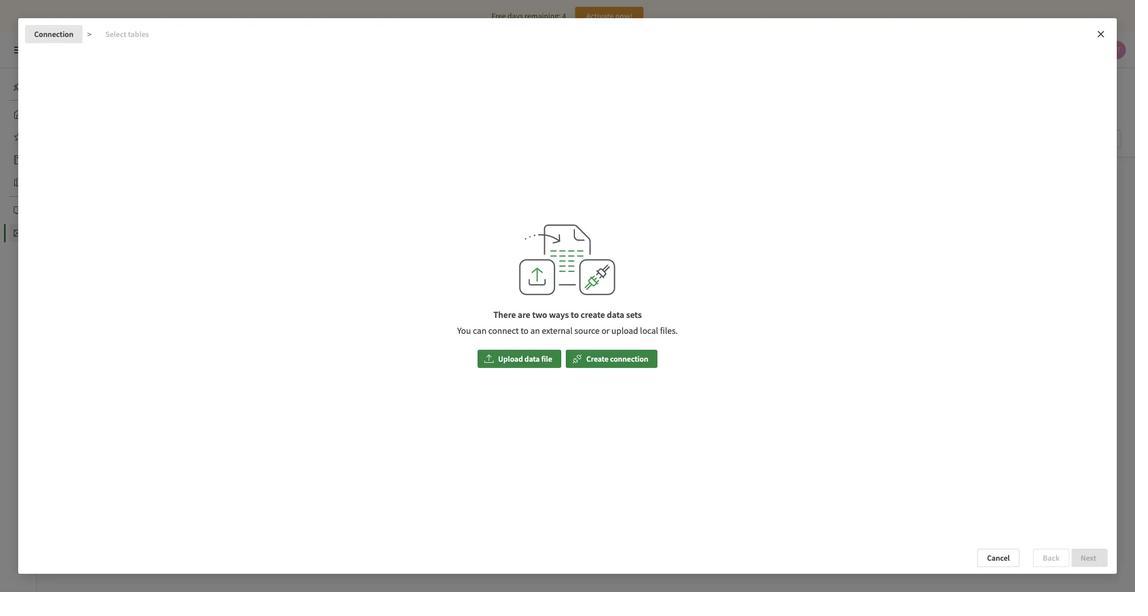Task type: vqa. For each thing, say whether or not it's contained in the screenshot.
'sets' on the bottom right
yes



Task type: locate. For each thing, give the bounding box(es) containing it.
on down subscribe
[[540, 267, 548, 277]]

to
[[555, 255, 562, 265], [617, 255, 624, 265], [617, 278, 624, 288], [571, 309, 579, 321], [521, 325, 529, 337]]

to up regular at the top
[[555, 255, 562, 265]]

data left sets
[[607, 309, 625, 321]]

a
[[564, 255, 568, 265], [550, 267, 554, 277]]

1 horizontal spatial or
[[588, 255, 596, 265]]

cancel button
[[978, 550, 1020, 568]]

a left regular at the top
[[550, 267, 554, 277]]

a up regular at the top
[[564, 255, 568, 265]]

any
[[583, 240, 598, 251]]

activate now!
[[586, 11, 633, 21]]

dialog containing >
[[18, 18, 1117, 575]]

collections image
[[14, 178, 23, 187]]

or
[[588, 255, 596, 265], [554, 278, 561, 288], [602, 325, 610, 337]]

data
[[607, 309, 625, 321], [525, 354, 540, 364]]

connection
[[34, 29, 74, 39]]

0 horizontal spatial sheet
[[563, 278, 581, 288]]

navigation pane element
[[0, 73, 36, 247]]

chart
[[569, 255, 587, 265], [535, 278, 552, 288]]

1 vertical spatial data
[[525, 354, 540, 364]]

to left get
[[617, 278, 624, 288]]

or right source
[[602, 325, 610, 337]]

or down regular at the top
[[554, 278, 561, 288]]

alerts image
[[14, 206, 23, 215]]

create
[[581, 309, 605, 321]]

you left can
[[457, 325, 471, 337]]

0 vertical spatial sheet
[[597, 255, 615, 265]]

1 horizontal spatial chart
[[569, 255, 587, 265]]

on down the by
[[658, 267, 666, 277]]

upload
[[498, 354, 523, 364]]

home image
[[14, 110, 23, 119]]

chart down email
[[535, 278, 552, 288]]

there are two ways to create data sets you can connect to an external source or upload local files.
[[457, 309, 678, 337]]

to down subscriptions
[[617, 255, 624, 265]]

2 horizontal spatial or
[[602, 325, 610, 337]]

you inside there are two ways to create data sets you can connect to an external source or upload local files.
[[457, 325, 471, 337]]

source
[[575, 325, 600, 337]]

are
[[518, 309, 531, 321]]

data left file
[[525, 354, 540, 364]]

email
[[519, 267, 538, 277]]

0 horizontal spatial chart
[[535, 278, 552, 288]]

favorites image
[[14, 133, 23, 142]]

0 vertical spatial data
[[607, 309, 625, 321]]

sheet
[[597, 255, 615, 265], [563, 278, 581, 288]]

0 vertical spatial a
[[564, 255, 568, 265]]

connection
[[610, 354, 649, 364]]

sheet down regular at the top
[[563, 278, 581, 288]]

yet
[[654, 240, 666, 251]]

or up 'basis.'
[[588, 255, 596, 265]]

0 horizontal spatial on
[[540, 267, 548, 277]]

can
[[473, 325, 487, 337]]

1 vertical spatial chart
[[535, 278, 552, 288]]

open sidebar menu image
[[14, 46, 23, 55]]

chart up regular at the top
[[569, 255, 587, 265]]

the down email
[[522, 278, 533, 288]]

1 horizontal spatial data
[[607, 309, 625, 321]]

the right in
[[590, 278, 601, 288]]

you
[[520, 240, 534, 251], [457, 325, 471, 337]]

have
[[563, 240, 581, 251]]

4
[[562, 11, 566, 21]]

you left do
[[520, 240, 534, 251]]

dialog
[[18, 18, 1117, 575]]

1 vertical spatial a
[[550, 267, 554, 277]]

or inside there are two ways to create data sets you can connect to an external source or upload local files.
[[602, 325, 610, 337]]

0 horizontal spatial data
[[525, 354, 540, 364]]

cancel
[[988, 554, 1010, 564]]

1 vertical spatial or
[[554, 278, 561, 288]]

0 horizontal spatial you
[[457, 325, 471, 337]]

1 horizontal spatial on
[[658, 267, 666, 277]]

getting started image
[[14, 82, 23, 91]]

in
[[582, 278, 589, 288]]

1 on from the left
[[540, 267, 548, 277]]

1 vertical spatial you
[[457, 325, 471, 337]]

2 vertical spatial or
[[602, 325, 610, 337]]

subscriptions image
[[14, 229, 23, 238]]

0 vertical spatial you
[[520, 240, 534, 251]]

2 on from the left
[[658, 267, 666, 277]]

days
[[508, 11, 523, 21]]

sheet up click
[[597, 255, 615, 265]]

0 horizontal spatial the
[[522, 278, 533, 288]]

file
[[542, 354, 552, 364]]

remaining:
[[525, 11, 561, 21]]

0 horizontal spatial or
[[554, 278, 561, 288]]

1 horizontal spatial the
[[590, 278, 601, 288]]

catalog image
[[14, 155, 23, 165]]

1 horizontal spatial sheet
[[597, 255, 615, 265]]

the
[[522, 278, 533, 288], [590, 278, 601, 288]]

on
[[540, 267, 548, 277], [658, 267, 666, 277]]

1 horizontal spatial you
[[520, 240, 534, 251]]

subscriptions
[[599, 240, 652, 251]]



Task type: describe. For each thing, give the bounding box(es) containing it.
1 vertical spatial sheet
[[563, 278, 581, 288]]

0 vertical spatial or
[[588, 255, 596, 265]]

connect
[[489, 325, 519, 337]]

0 vertical spatial chart
[[569, 255, 587, 265]]

activate
[[586, 11, 614, 21]]

you do not have any subscriptions yet subscribe to a chart or sheet to receive it by email on a regular basis. click 'subscribe' on the chart or sheet in the app to get started.
[[519, 240, 666, 288]]

upload
[[612, 325, 639, 337]]

sets
[[626, 309, 642, 321]]

an
[[531, 325, 540, 337]]

>
[[87, 28, 92, 40]]

upload data file
[[498, 354, 552, 364]]

not
[[548, 240, 561, 251]]

alphabetical image
[[1054, 130, 1122, 148]]

data inside button
[[525, 354, 540, 364]]

there
[[494, 309, 516, 321]]

create
[[587, 354, 609, 364]]

it
[[651, 255, 655, 265]]

create connection button
[[566, 350, 658, 368]]

receive
[[625, 255, 649, 265]]

regular
[[555, 267, 579, 277]]

activate now! link
[[575, 7, 644, 25]]

2 the from the left
[[590, 278, 601, 288]]

upload data file button
[[478, 350, 562, 368]]

by
[[657, 255, 665, 265]]

connection button
[[25, 25, 83, 43]]

you inside "you do not have any subscriptions yet subscribe to a chart or sheet to receive it by email on a regular basis. click 'subscribe' on the chart or sheet in the app to get started."
[[520, 240, 534, 251]]

files.
[[660, 325, 678, 337]]

basis.
[[581, 267, 600, 277]]

0 horizontal spatial a
[[550, 267, 554, 277]]

free
[[492, 11, 506, 21]]

ways
[[549, 309, 569, 321]]

now!
[[616, 11, 633, 21]]

two
[[532, 309, 548, 321]]

click
[[601, 267, 617, 277]]

app
[[603, 278, 616, 288]]

data inside there are two ways to create data sets you can connect to an external source or upload local files.
[[607, 309, 625, 321]]

external
[[542, 325, 573, 337]]

free days remaining: 4
[[492, 11, 566, 21]]

1 the from the left
[[522, 278, 533, 288]]

subscribe
[[521, 255, 554, 265]]

create connection
[[587, 354, 649, 364]]

do
[[536, 240, 546, 251]]

get
[[626, 278, 636, 288]]

local
[[640, 325, 659, 337]]

to right "ways"
[[571, 309, 579, 321]]

started.
[[638, 278, 663, 288]]

group 81 image
[[497, 224, 639, 296]]

'subscribe'
[[619, 267, 656, 277]]

1 horizontal spatial a
[[564, 255, 568, 265]]

to left an
[[521, 325, 529, 337]]



